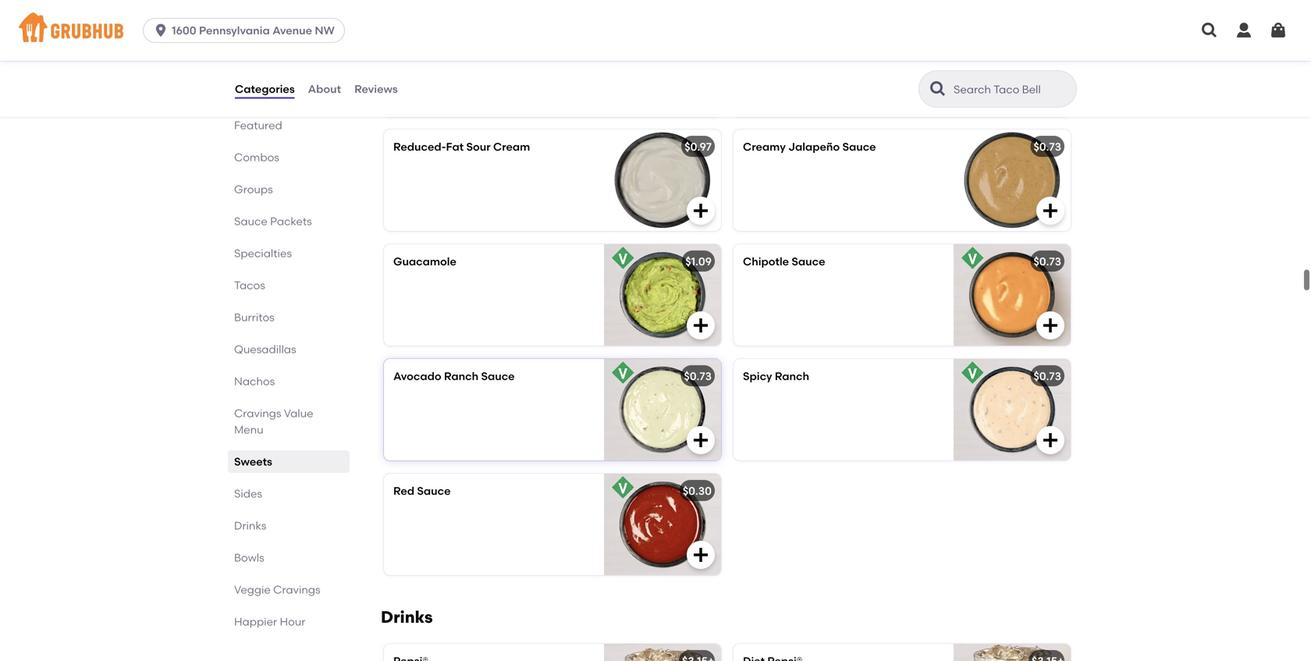 Task type: locate. For each thing, give the bounding box(es) containing it.
svg image inside '1600 pennsylvania avenue nw' button
[[153, 23, 169, 38]]

0 vertical spatial drinks
[[234, 519, 266, 532]]

sweets
[[234, 455, 272, 468]]

$0.30
[[683, 484, 712, 497]]

ranch
[[444, 369, 479, 383], [775, 369, 809, 383]]

svg image
[[1200, 21, 1219, 40], [153, 23, 169, 38], [1041, 87, 1060, 105], [1041, 201, 1060, 220], [691, 316, 710, 335], [1041, 316, 1060, 335]]

svg image for red sauce
[[691, 545, 710, 564]]

featured
[[234, 119, 282, 132]]

reduced-fat sour cream
[[393, 140, 530, 153]]

categories
[[235, 82, 295, 95]]

$1.09
[[685, 255, 712, 268]]

svg image for avocado ranch sauce
[[691, 431, 710, 449]]

0 vertical spatial cravings
[[234, 407, 281, 420]]

about
[[308, 82, 341, 95]]

1 horizontal spatial ranch
[[775, 369, 809, 383]]

jalapeño
[[788, 140, 840, 153]]

cravings up the hour at the bottom
[[273, 583, 320, 596]]

2 ranch from the left
[[775, 369, 809, 383]]

svg image for nacho cheese sauce image in the top right of the page
[[1041, 87, 1060, 105]]

reduced-
[[393, 140, 446, 153]]

tacos
[[234, 279, 265, 292]]

reduced-fat sour cream image
[[604, 129, 721, 231]]

creamy jalapeño sauce image
[[954, 129, 1071, 231]]

red
[[393, 484, 414, 497]]

groups
[[234, 183, 273, 196]]

nacho cheese sauce image
[[954, 15, 1071, 116]]

creamy
[[743, 140, 786, 153]]

nachos
[[234, 375, 275, 388]]

creamy jalapeño sauce
[[743, 140, 876, 153]]

cravings
[[234, 407, 281, 420], [273, 583, 320, 596]]

1 vertical spatial drinks
[[381, 607, 433, 627]]

$0.73
[[1034, 140, 1061, 153], [1034, 255, 1061, 268], [684, 369, 712, 383], [1034, 369, 1061, 383]]

red sauce image
[[604, 474, 721, 575]]

svg image for chipotle sauce image
[[1041, 316, 1060, 335]]

0 horizontal spatial ranch
[[444, 369, 479, 383]]

ranch right spicy
[[775, 369, 809, 383]]

$0.73 for avocado ranch sauce
[[684, 369, 712, 383]]

cravings up menu on the bottom left of the page
[[234, 407, 281, 420]]

chipotle sauce
[[743, 255, 825, 268]]

cravings value menu
[[234, 407, 313, 436]]

svg image for 'creamy jalapeño sauce' image
[[1041, 201, 1060, 220]]

drinks
[[234, 519, 266, 532], [381, 607, 433, 627]]

pepsi® image
[[604, 644, 721, 661]]

packets
[[270, 215, 312, 228]]

ranch right avocado
[[444, 369, 479, 383]]

avocado ranch sauce image
[[604, 359, 721, 460]]

avocado
[[393, 369, 441, 383]]

specialties
[[234, 247, 292, 260]]

1 ranch from the left
[[444, 369, 479, 383]]

main navigation navigation
[[0, 0, 1311, 61]]

reviews
[[354, 82, 398, 95]]

sauce
[[842, 140, 876, 153], [234, 215, 268, 228], [792, 255, 825, 268], [481, 369, 515, 383], [417, 484, 451, 497]]

spicy ranch
[[743, 369, 809, 383]]

svg image
[[1235, 21, 1253, 40], [1269, 21, 1288, 40], [691, 201, 710, 220], [691, 431, 710, 449], [1041, 431, 1060, 449], [691, 545, 710, 564]]

fat
[[446, 140, 464, 153]]

Search Taco Bell search field
[[952, 82, 1072, 97]]

svg image for spicy ranch
[[1041, 431, 1060, 449]]

$0.73 for creamy jalapeño sauce
[[1034, 140, 1061, 153]]



Task type: describe. For each thing, give the bounding box(es) containing it.
spicy ranch image
[[954, 359, 1071, 460]]

chipotle
[[743, 255, 789, 268]]

diablo sauce packet image
[[604, 15, 721, 116]]

spicy
[[743, 369, 772, 383]]

$0.73 for spicy ranch
[[1034, 369, 1061, 383]]

veggie cravings
[[234, 583, 320, 596]]

bowls
[[234, 551, 264, 564]]

0 horizontal spatial drinks
[[234, 519, 266, 532]]

ranch for avocado
[[444, 369, 479, 383]]

guacamole image
[[604, 244, 721, 346]]

svg image for reduced-fat sour cream
[[691, 201, 710, 220]]

pennsylvania
[[199, 24, 270, 37]]

1 vertical spatial cravings
[[273, 583, 320, 596]]

sour
[[466, 140, 491, 153]]

burritos
[[234, 311, 275, 324]]

value
[[284, 407, 313, 420]]

red sauce
[[393, 484, 451, 497]]

1600 pennsylvania avenue nw
[[172, 24, 335, 37]]

1600 pennsylvania avenue nw button
[[143, 18, 351, 43]]

happier
[[234, 615, 277, 628]]

avocado ranch sauce
[[393, 369, 515, 383]]

menu
[[234, 423, 263, 436]]

svg image for guacamole image
[[691, 316, 710, 335]]

$0.97
[[685, 140, 712, 153]]

quesadillas
[[234, 343, 296, 356]]

combos
[[234, 151, 279, 164]]

categories button
[[234, 61, 296, 117]]

chipotle sauce image
[[954, 244, 1071, 346]]

sides
[[234, 487, 262, 500]]

nw
[[315, 24, 335, 37]]

hour
[[280, 615, 306, 628]]

$0.73 for chipotle sauce
[[1034, 255, 1061, 268]]

about button
[[307, 61, 342, 117]]

diet pepsi® image
[[954, 644, 1071, 661]]

sauce packets
[[234, 215, 312, 228]]

veggie
[[234, 583, 271, 596]]

cream
[[493, 140, 530, 153]]

happier hour
[[234, 615, 306, 628]]

ranch for spicy
[[775, 369, 809, 383]]

1600
[[172, 24, 196, 37]]

guacamole
[[393, 255, 456, 268]]

cravings inside cravings value menu
[[234, 407, 281, 420]]

1 horizontal spatial drinks
[[381, 607, 433, 627]]

search icon image
[[929, 80, 947, 98]]

avenue
[[272, 24, 312, 37]]

reviews button
[[354, 61, 399, 117]]



Task type: vqa. For each thing, say whether or not it's contained in the screenshot.
Sides
yes



